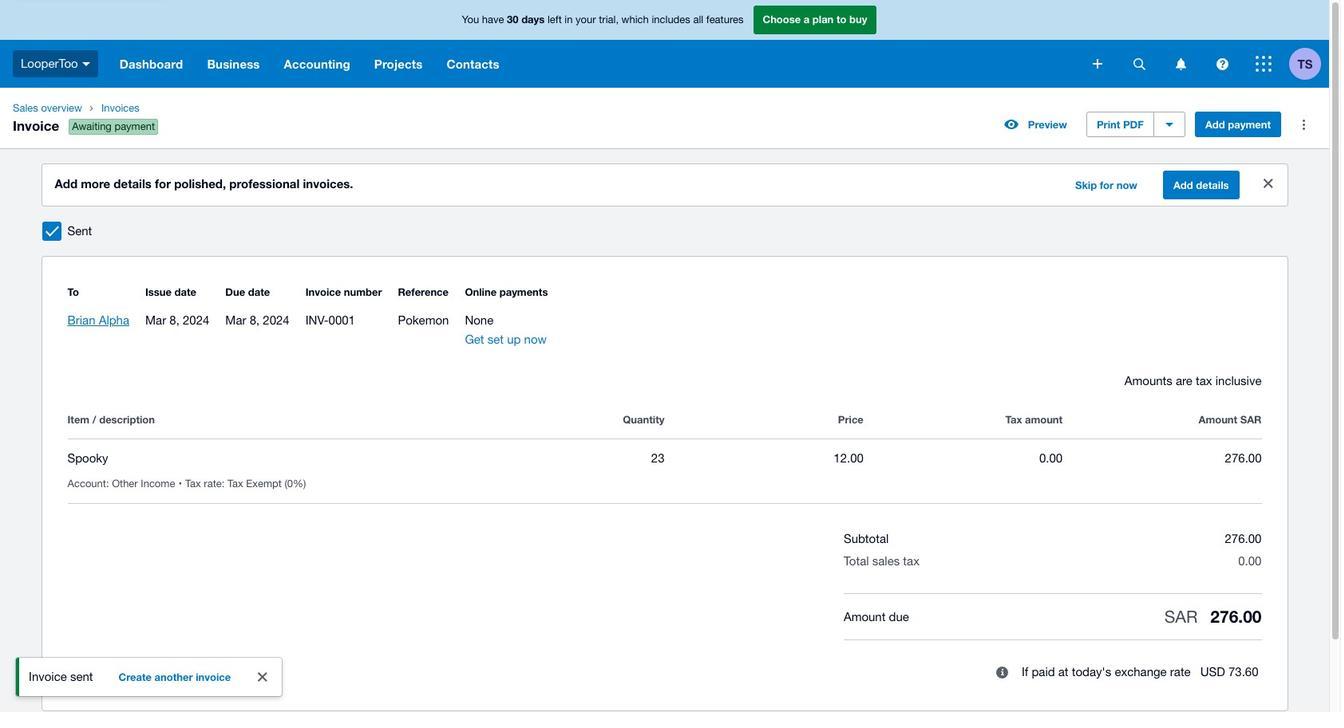 Task type: vqa. For each thing, say whether or not it's contained in the screenshot.
the topmost W-
no



Task type: describe. For each thing, give the bounding box(es) containing it.
12.00 cell
[[665, 449, 864, 469]]

mar 8, 2024 for due
[[225, 314, 290, 327]]

accounting button
[[272, 40, 362, 88]]

due date
[[225, 286, 270, 299]]

1 horizontal spatial svg image
[[1216, 58, 1228, 70]]

get set up now link
[[465, 330, 548, 350]]

projects
[[374, 57, 423, 71]]

item / description
[[67, 414, 155, 426]]

mar for issue
[[145, 314, 166, 327]]

days
[[521, 13, 545, 26]]

brian alpha link
[[67, 314, 129, 327]]

0 horizontal spatial svg image
[[1175, 58, 1186, 70]]

polished,
[[174, 176, 226, 191]]

sales overview link
[[6, 101, 89, 117]]

print pdf button
[[1086, 112, 1154, 137]]

you have 30 days left in your trial, which includes all features
[[462, 13, 744, 26]]

create another invoice button
[[109, 665, 240, 691]]

payments
[[500, 286, 548, 299]]

mar for due
[[225, 314, 246, 327]]

details inside add details button
[[1196, 179, 1229, 192]]

23
[[651, 452, 665, 465]]

subtotal
[[844, 532, 889, 546]]

at
[[1058, 666, 1069, 679]]

print
[[1097, 118, 1120, 131]]

professional
[[229, 176, 300, 191]]

alpha
[[99, 314, 129, 327]]

0 vertical spatial sar
[[1240, 414, 1262, 426]]

inv-
[[305, 314, 329, 327]]

another
[[155, 671, 193, 684]]

amount sar
[[1199, 414, 1262, 426]]

business
[[207, 57, 260, 71]]

ts
[[1298, 56, 1313, 71]]

to
[[67, 286, 79, 299]]

0001
[[329, 314, 355, 327]]

tax for are
[[1196, 374, 1212, 388]]

cell containing tax rate
[[185, 478, 312, 490]]

awaiting payment
[[72, 121, 155, 133]]

attach files
[[78, 667, 134, 679]]

now inside skip for now button
[[1117, 179, 1138, 192]]

0 vertical spatial rate
[[204, 478, 222, 490]]

loopertoo
[[21, 56, 78, 70]]

payment for add payment
[[1228, 118, 1271, 131]]

2 horizontal spatial svg image
[[1256, 56, 1272, 72]]

svg image inside the loopertoo popup button
[[82, 62, 90, 66]]

projects button
[[362, 40, 435, 88]]

brian
[[67, 314, 95, 327]]

quantity
[[623, 414, 665, 426]]

276.00 cell
[[1063, 449, 1262, 469]]

reference
[[398, 286, 449, 299]]

skip for now button
[[1066, 172, 1147, 198]]

invoice sent
[[29, 671, 93, 684]]

tax rate : tax exempt (0%)
[[185, 478, 306, 490]]

invoices.
[[303, 176, 353, 191]]

number
[[344, 286, 382, 299]]

column header containing amount
[[1063, 410, 1262, 429]]

1 horizontal spatial tax
[[227, 478, 243, 490]]

0.00 inside cell
[[1039, 452, 1063, 465]]

inclusive
[[1216, 374, 1262, 388]]

usd
[[1200, 666, 1225, 679]]

more
[[81, 176, 110, 191]]

online payments
[[465, 286, 548, 299]]

print pdf
[[1097, 118, 1144, 131]]

inv-0001
[[305, 314, 355, 327]]

73.60
[[1229, 666, 1259, 679]]

date for due date
[[248, 286, 270, 299]]

sales
[[872, 555, 900, 568]]

cell containing account
[[67, 478, 185, 490]]

date for issue date
[[175, 286, 196, 299]]

invoice sent alert
[[16, 659, 282, 697]]

spooky
[[67, 452, 108, 465]]

attach
[[78, 667, 110, 679]]

paid
[[1032, 666, 1055, 679]]

your
[[576, 14, 596, 26]]

preview button
[[995, 112, 1077, 137]]

add payment button
[[1195, 112, 1281, 137]]

mar 8, 2024 for issue
[[145, 314, 209, 327]]

tax for tax amount
[[1005, 414, 1022, 426]]

gain/loss info image
[[987, 657, 1019, 689]]

sent
[[67, 224, 92, 238]]

1 horizontal spatial svg image
[[1093, 59, 1102, 69]]

spooky cell
[[67, 449, 466, 469]]

exchange
[[1115, 666, 1167, 679]]

create another invoice
[[119, 671, 231, 684]]

2 : from the left
[[222, 478, 225, 490]]

other
[[112, 478, 138, 490]]

skip
[[1075, 179, 1097, 192]]

0 horizontal spatial for
[[155, 176, 171, 191]]

12.00
[[834, 452, 864, 465]]

issue
[[145, 286, 172, 299]]

dashboard
[[119, 57, 183, 71]]

276.00 for sar
[[1210, 608, 1262, 627]]

contacts
[[447, 57, 499, 71]]

close button for invoice sent
[[247, 662, 279, 694]]

price
[[838, 414, 864, 426]]

banner containing ts
[[0, 0, 1329, 88]]

if
[[1022, 666, 1028, 679]]

set
[[488, 333, 504, 346]]

total sales tax
[[844, 555, 920, 568]]

0.00 cell
[[864, 449, 1063, 469]]

sent
[[70, 671, 93, 684]]

add payment
[[1205, 118, 1271, 131]]



Task type: locate. For each thing, give the bounding box(es) containing it.
sar down the inclusive
[[1240, 414, 1262, 426]]

0 vertical spatial invoice
[[13, 117, 59, 134]]

account : other income
[[67, 478, 175, 490]]

0 vertical spatial amount
[[1199, 414, 1237, 426]]

0 horizontal spatial add
[[55, 176, 78, 191]]

1 mar from the left
[[145, 314, 166, 327]]

add left more
[[55, 176, 78, 191]]

row containing item / description
[[67, 410, 1262, 439]]

a
[[804, 13, 810, 26]]

buy
[[849, 13, 867, 26]]

payment left more invoice options 'icon'
[[1228, 118, 1271, 131]]

cell
[[67, 478, 185, 490], [185, 478, 312, 490]]

invoice number
[[305, 286, 382, 299]]

attach files button
[[67, 660, 158, 686]]

8, down due date on the top left of the page
[[250, 314, 260, 327]]

0 horizontal spatial tax
[[185, 478, 201, 490]]

now inside none get set up now
[[524, 333, 547, 346]]

30
[[507, 13, 519, 26]]

1 : from the left
[[106, 478, 109, 490]]

add for add more details for polished, professional invoices.
[[55, 176, 78, 191]]

skip for now
[[1075, 179, 1138, 192]]

preview
[[1028, 118, 1067, 131]]

amount for amount due
[[844, 610, 886, 624]]

if paid at today's exchange rate
[[1022, 666, 1191, 679]]

exempt
[[246, 478, 282, 490]]

1 horizontal spatial payment
[[1228, 118, 1271, 131]]

svg image right loopertoo
[[82, 62, 90, 66]]

awaiting
[[72, 121, 112, 133]]

overview
[[41, 102, 82, 114]]

1 date from the left
[[175, 286, 196, 299]]

invoices
[[101, 102, 140, 114]]

sales
[[13, 102, 38, 114]]

1 vertical spatial now
[[524, 333, 547, 346]]

tax amount
[[1005, 414, 1063, 426]]

2 mar from the left
[[225, 314, 246, 327]]

0 horizontal spatial payment
[[114, 121, 155, 133]]

1 horizontal spatial details
[[1196, 179, 1229, 192]]

tax right income
[[185, 478, 201, 490]]

tax left amount
[[1005, 414, 1022, 426]]

choose a plan to buy
[[763, 13, 867, 26]]

loopertoo button
[[0, 40, 108, 88]]

item / description column header
[[67, 410, 466, 429]]

close image
[[258, 673, 268, 683]]

1 horizontal spatial mar
[[225, 314, 246, 327]]

invoices link
[[95, 101, 171, 117]]

0 horizontal spatial tax
[[903, 555, 920, 568]]

table containing spooky
[[67, 391, 1262, 505]]

mar 8, 2024 down due date on the top left of the page
[[225, 314, 290, 327]]

for right 'skip'
[[1100, 179, 1114, 192]]

8, down issue date
[[169, 314, 179, 327]]

2 row from the top
[[67, 440, 1262, 505]]

invoice for invoice sent
[[29, 671, 67, 684]]

payment down invoices link
[[114, 121, 155, 133]]

rate
[[204, 478, 222, 490], [1170, 666, 1191, 679]]

1 horizontal spatial tax
[[1196, 374, 1212, 388]]

contacts button
[[435, 40, 511, 88]]

rate left the exempt
[[204, 478, 222, 490]]

add for add payment
[[1205, 118, 1225, 131]]

2024 down issue date
[[183, 314, 209, 327]]

0 vertical spatial close button
[[1252, 168, 1284, 200]]

1 horizontal spatial close button
[[1252, 168, 1284, 200]]

add up add details button
[[1205, 118, 1225, 131]]

svg image
[[1256, 56, 1272, 72], [1175, 58, 1186, 70], [1216, 58, 1228, 70]]

tax inside tax amount column header
[[1005, 414, 1022, 426]]

up
[[507, 333, 521, 346]]

add inside button
[[1173, 179, 1193, 192]]

1 horizontal spatial for
[[1100, 179, 1114, 192]]

invoice left sent
[[29, 671, 67, 684]]

2 horizontal spatial svg image
[[1133, 58, 1145, 70]]

0 vertical spatial row
[[67, 410, 1262, 439]]

1 horizontal spatial date
[[248, 286, 270, 299]]

0 horizontal spatial mar 8, 2024
[[145, 314, 209, 327]]

cell down spooky
[[67, 478, 185, 490]]

svg image up the pdf
[[1133, 58, 1145, 70]]

: left the exempt
[[222, 478, 225, 490]]

1 vertical spatial close button
[[247, 662, 279, 694]]

tax amount column header
[[864, 410, 1063, 429]]

1 cell from the left
[[67, 478, 185, 490]]

column header
[[1063, 410, 1262, 429]]

close button down 'add payment' button
[[1252, 168, 1284, 200]]

amounts are tax inclusive
[[1125, 374, 1262, 388]]

2 8, from the left
[[250, 314, 260, 327]]

close image
[[1263, 179, 1273, 188]]

0 vertical spatial now
[[1117, 179, 1138, 192]]

add for add details
[[1173, 179, 1193, 192]]

invoice for invoice
[[13, 117, 59, 134]]

payment inside 'add payment' button
[[1228, 118, 1271, 131]]

1 vertical spatial 276.00
[[1225, 532, 1262, 546]]

amount left due
[[844, 610, 886, 624]]

date right due
[[248, 286, 270, 299]]

: left other
[[106, 478, 109, 490]]

close button
[[1252, 168, 1284, 200], [247, 662, 279, 694]]

0 horizontal spatial svg image
[[82, 62, 90, 66]]

svg image
[[1133, 58, 1145, 70], [1093, 59, 1102, 69], [82, 62, 90, 66]]

add more details for polished, professional invoices.
[[55, 176, 353, 191]]

amount due
[[844, 610, 909, 624]]

amount
[[1025, 414, 1063, 426]]

choose
[[763, 13, 801, 26]]

1 mar 8, 2024 from the left
[[145, 314, 209, 327]]

0 horizontal spatial 8,
[[169, 314, 179, 327]]

1 horizontal spatial 2024
[[263, 314, 290, 327]]

2024 for due date
[[263, 314, 290, 327]]

close button for add more details for polished, professional invoices.
[[1252, 168, 1284, 200]]

mar down issue
[[145, 314, 166, 327]]

1 horizontal spatial :
[[222, 478, 225, 490]]

0 horizontal spatial close button
[[247, 662, 279, 694]]

for left polished, on the left top of page
[[155, 176, 171, 191]]

usd 73.60
[[1200, 666, 1259, 679]]

invoice up inv-
[[305, 286, 341, 299]]

0 horizontal spatial 0.00
[[1039, 452, 1063, 465]]

0 horizontal spatial rate
[[204, 478, 222, 490]]

includes
[[652, 14, 690, 26]]

more invoice options image
[[1288, 109, 1320, 141]]

left
[[548, 14, 562, 26]]

payment for awaiting payment
[[114, 121, 155, 133]]

amount for amount sar
[[1199, 414, 1237, 426]]

dashboard link
[[108, 40, 195, 88]]

features
[[706, 14, 744, 26]]

invoice for invoice number
[[305, 286, 341, 299]]

rate left usd
[[1170, 666, 1191, 679]]

which
[[622, 14, 649, 26]]

1 vertical spatial row
[[67, 440, 1262, 505]]

2 vertical spatial invoice
[[29, 671, 67, 684]]

23 cell
[[466, 449, 665, 469]]

276.00
[[1225, 452, 1262, 465], [1225, 532, 1262, 546], [1210, 608, 1262, 627]]

table
[[67, 391, 1262, 505]]

1 vertical spatial rate
[[1170, 666, 1191, 679]]

1 horizontal spatial mar 8, 2024
[[225, 314, 290, 327]]

0 horizontal spatial mar
[[145, 314, 166, 327]]

tax right are
[[1196, 374, 1212, 388]]

2 mar 8, 2024 from the left
[[225, 314, 290, 327]]

date right issue
[[175, 286, 196, 299]]

add
[[1205, 118, 1225, 131], [55, 176, 78, 191], [1173, 179, 1193, 192]]

have
[[482, 14, 504, 26]]

row up the 23
[[67, 410, 1262, 439]]

mar
[[145, 314, 166, 327], [225, 314, 246, 327]]

business button
[[195, 40, 272, 88]]

2024
[[183, 314, 209, 327], [263, 314, 290, 327]]

1 vertical spatial sar
[[1164, 608, 1198, 627]]

sales overview
[[13, 102, 82, 114]]

ts button
[[1289, 40, 1329, 88]]

invoice down sales
[[13, 117, 59, 134]]

1 horizontal spatial 8,
[[250, 314, 260, 327]]

0 vertical spatial tax
[[1196, 374, 1212, 388]]

2 cell from the left
[[185, 478, 312, 490]]

details left close image
[[1196, 179, 1229, 192]]

cell down spooky cell
[[185, 478, 312, 490]]

1 vertical spatial amount
[[844, 610, 886, 624]]

tax right sales
[[903, 555, 920, 568]]

banner
[[0, 0, 1329, 88]]

/
[[92, 414, 96, 426]]

mar down due
[[225, 314, 246, 327]]

invoice inside alert
[[29, 671, 67, 684]]

amount down the inclusive
[[1199, 414, 1237, 426]]

1 horizontal spatial 0.00
[[1238, 555, 1262, 568]]

brian alpha
[[67, 314, 129, 327]]

0 horizontal spatial now
[[524, 333, 547, 346]]

1 horizontal spatial add
[[1173, 179, 1193, 192]]

1 8, from the left
[[169, 314, 179, 327]]

tax left the exempt
[[227, 478, 243, 490]]

8, for due
[[250, 314, 260, 327]]

tax
[[1196, 374, 1212, 388], [903, 555, 920, 568]]

in
[[565, 14, 573, 26]]

1 vertical spatial 0.00
[[1238, 555, 1262, 568]]

for inside skip for now button
[[1100, 179, 1114, 192]]

0 horizontal spatial details
[[114, 176, 152, 191]]

pokemon
[[398, 314, 449, 327]]

1 horizontal spatial rate
[[1170, 666, 1191, 679]]

trial,
[[599, 14, 619, 26]]

1 vertical spatial invoice
[[305, 286, 341, 299]]

create
[[119, 671, 152, 684]]

1 2024 from the left
[[183, 314, 209, 327]]

0 horizontal spatial 2024
[[183, 314, 209, 327]]

item
[[67, 414, 90, 426]]

all
[[693, 14, 703, 26]]

close button right invoice
[[247, 662, 279, 694]]

quantity column header
[[466, 410, 665, 429]]

add inside button
[[1205, 118, 1225, 131]]

0 vertical spatial 0.00
[[1039, 452, 1063, 465]]

2 horizontal spatial tax
[[1005, 414, 1022, 426]]

today's
[[1072, 666, 1111, 679]]

add details
[[1173, 179, 1229, 192]]

svg image up print
[[1093, 59, 1102, 69]]

1 vertical spatial tax
[[903, 555, 920, 568]]

2 2024 from the left
[[263, 314, 290, 327]]

2024 for issue date
[[183, 314, 209, 327]]

income
[[141, 478, 175, 490]]

0 horizontal spatial sar
[[1164, 608, 1198, 627]]

pdf
[[1123, 118, 1144, 131]]

mar 8, 2024 down issue date
[[145, 314, 209, 327]]

now right 'skip'
[[1117, 179, 1138, 192]]

online
[[465, 286, 497, 299]]

price column header
[[665, 410, 864, 429]]

2 date from the left
[[248, 286, 270, 299]]

0 horizontal spatial :
[[106, 478, 109, 490]]

sar
[[1240, 414, 1262, 426], [1164, 608, 1198, 627]]

amount inside column header
[[1199, 414, 1237, 426]]

description
[[99, 414, 155, 426]]

0 horizontal spatial amount
[[844, 610, 886, 624]]

you
[[462, 14, 479, 26]]

0 horizontal spatial date
[[175, 286, 196, 299]]

row containing spooky
[[67, 440, 1262, 505]]

0 vertical spatial 276.00
[[1225, 452, 1262, 465]]

add right skip for now button
[[1173, 179, 1193, 192]]

total
[[844, 555, 869, 568]]

none
[[465, 314, 494, 327]]

2024 down due date on the top left of the page
[[263, 314, 290, 327]]

issue date
[[145, 286, 196, 299]]

row down quantity
[[67, 440, 1262, 505]]

account
[[67, 478, 106, 490]]

now right the up
[[524, 333, 547, 346]]

1 horizontal spatial amount
[[1199, 414, 1237, 426]]

2 horizontal spatial add
[[1205, 118, 1225, 131]]

1 horizontal spatial sar
[[1240, 414, 1262, 426]]

8, for issue
[[169, 314, 179, 327]]

sar up exchange
[[1164, 608, 1198, 627]]

276.00 for subtotal
[[1225, 532, 1262, 546]]

276.00 inside 276.00 cell
[[1225, 452, 1262, 465]]

tax
[[1005, 414, 1022, 426], [185, 478, 201, 490], [227, 478, 243, 490]]

details right more
[[114, 176, 152, 191]]

for
[[155, 176, 171, 191], [1100, 179, 1114, 192]]

files
[[113, 667, 134, 679]]

tax for tax rate : tax exempt (0%)
[[185, 478, 201, 490]]

1 row from the top
[[67, 410, 1262, 439]]

tax for sales
[[903, 555, 920, 568]]

row
[[67, 410, 1262, 439], [67, 440, 1262, 505]]

invoice
[[196, 671, 231, 684]]

payment
[[1228, 118, 1271, 131], [114, 121, 155, 133]]

1 horizontal spatial now
[[1117, 179, 1138, 192]]

2 vertical spatial 276.00
[[1210, 608, 1262, 627]]



